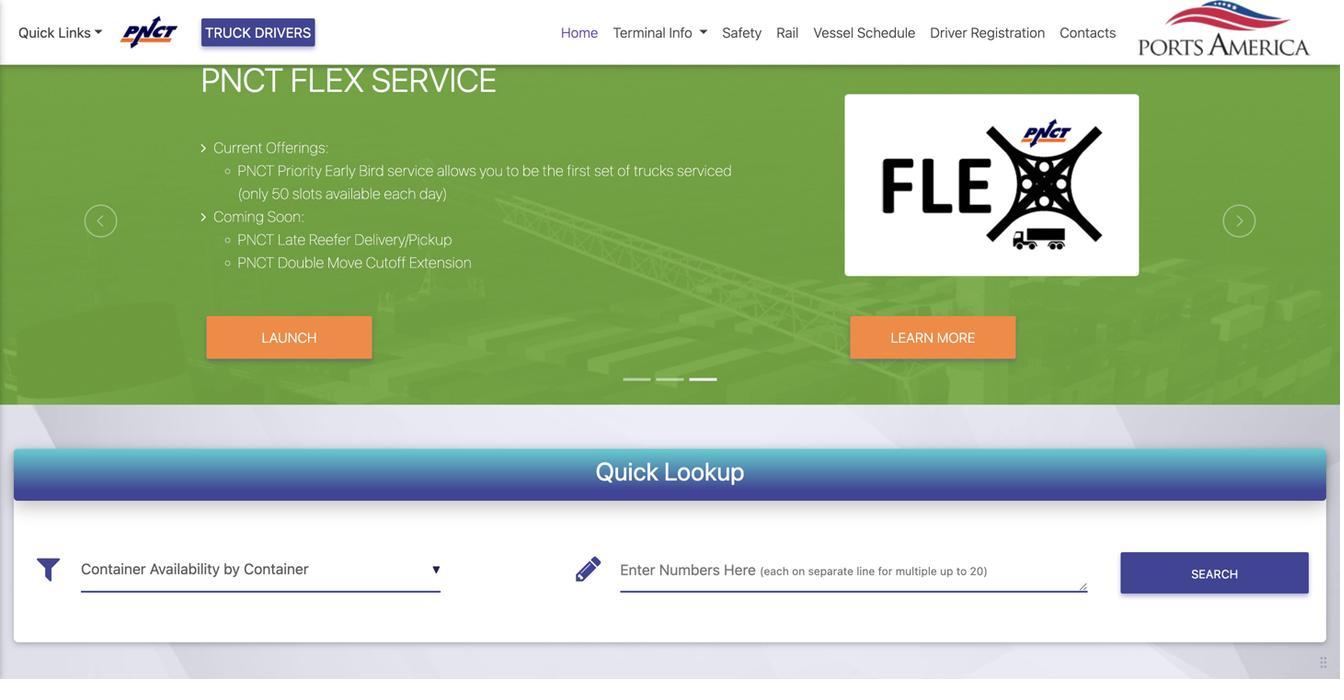 Task type: vqa. For each thing, say whether or not it's contained in the screenshot.
10/11/2023 06:00 for 10/11/2023 06:20
no



Task type: locate. For each thing, give the bounding box(es) containing it.
quick left 'links'
[[18, 24, 55, 40]]

0 horizontal spatial to
[[506, 162, 519, 179]]

schedule
[[857, 24, 916, 40]]

service
[[371, 60, 497, 99]]

on
[[792, 565, 805, 578]]

flex
[[291, 60, 364, 99]]

contacts
[[1060, 24, 1116, 40]]

delivery/pickup
[[354, 231, 452, 248]]

1 horizontal spatial to
[[956, 565, 967, 578]]

up
[[940, 565, 953, 578]]

multiple
[[896, 565, 937, 578]]

priority
[[278, 162, 322, 179]]

coming soon: pnct late reefer delivery/pickup pnct double move cutoff extension
[[214, 208, 472, 271]]

drivers
[[255, 24, 311, 40]]

flexible service image
[[0, 37, 1340, 508]]

driver registration
[[930, 24, 1045, 40]]

▼
[[432, 564, 441, 577]]

to right up
[[956, 565, 967, 578]]

1 vertical spatial quick
[[596, 457, 659, 486]]

terminal info
[[613, 24, 692, 40]]

here
[[724, 562, 756, 579]]

pnct up (only
[[238, 162, 274, 179]]

truck
[[205, 24, 251, 40]]

home
[[561, 24, 598, 40]]

None text field
[[81, 548, 441, 593], [620, 548, 1088, 593], [81, 548, 441, 593], [620, 548, 1088, 593]]

separate
[[808, 565, 854, 578]]

quick left 'lookup'
[[596, 457, 659, 486]]

allows
[[437, 162, 476, 179]]

to
[[506, 162, 519, 179], [956, 565, 967, 578]]

1 vertical spatial to
[[956, 565, 967, 578]]

vessel
[[813, 24, 854, 40]]

quick inside quick links link
[[18, 24, 55, 40]]

cutoff
[[366, 254, 406, 271]]

launch
[[262, 330, 317, 346]]

0 vertical spatial quick
[[18, 24, 55, 40]]

terminal
[[613, 24, 666, 40]]

quick lookup
[[596, 457, 745, 486]]

pnct
[[201, 60, 283, 99], [238, 162, 274, 179], [238, 231, 274, 248], [238, 254, 274, 271]]

quick
[[18, 24, 55, 40], [596, 457, 659, 486]]

home link
[[554, 15, 606, 50]]

pnct down truck
[[201, 60, 283, 99]]

numbers
[[659, 562, 720, 579]]

safety
[[722, 24, 762, 40]]

angle right image
[[201, 141, 206, 156]]

to left be at left
[[506, 162, 519, 179]]

rail link
[[769, 15, 806, 50]]

day)
[[419, 185, 447, 202]]

vessel schedule link
[[806, 15, 923, 50]]

terminal info link
[[606, 15, 715, 50]]

of
[[617, 162, 630, 179]]

enter numbers here (each on separate line for multiple up to 20)
[[620, 562, 988, 579]]

0 horizontal spatial quick
[[18, 24, 55, 40]]

early
[[325, 162, 356, 179]]

pnct flex service
[[201, 60, 497, 99]]

learn more
[[891, 330, 975, 346]]

0 vertical spatial to
[[506, 162, 519, 179]]

quick for quick links
[[18, 24, 55, 40]]

serviced
[[677, 162, 732, 179]]

set
[[594, 162, 614, 179]]

1 horizontal spatial quick
[[596, 457, 659, 486]]

coming
[[214, 208, 264, 225]]

to inside enter numbers here (each on separate line for multiple up to 20)
[[956, 565, 967, 578]]

(each
[[760, 565, 789, 578]]

learn
[[891, 330, 934, 346]]

launch button
[[207, 317, 372, 359]]



Task type: describe. For each thing, give the bounding box(es) containing it.
slots
[[292, 185, 322, 202]]

registration
[[971, 24, 1045, 40]]

trucks
[[634, 162, 674, 179]]

pnct left double
[[238, 254, 274, 271]]

driver registration link
[[923, 15, 1053, 50]]

rail
[[777, 24, 799, 40]]

for
[[878, 565, 893, 578]]

quick links link
[[18, 22, 103, 43]]

line
[[857, 565, 875, 578]]

50
[[272, 185, 289, 202]]

current offerings: pnct priority early bird service allows you to be the first set of trucks serviced (only 50 slots available each day)
[[214, 139, 732, 202]]

contacts link
[[1053, 15, 1124, 50]]

offerings:
[[266, 139, 329, 156]]

angle right image
[[201, 210, 206, 225]]

lookup
[[664, 457, 745, 486]]

enter
[[620, 562, 655, 579]]

reefer
[[309, 231, 351, 248]]

pnct inside current offerings: pnct priority early bird service allows you to be the first set of trucks serviced (only 50 slots available each day)
[[238, 162, 274, 179]]

soon:
[[267, 208, 305, 225]]

be
[[522, 162, 539, 179]]

(only
[[238, 185, 268, 202]]

to inside current offerings: pnct priority early bird service allows you to be the first set of trucks serviced (only 50 slots available each day)
[[506, 162, 519, 179]]

search
[[1191, 567, 1238, 581]]

learn more link
[[850, 317, 1016, 359]]

links
[[58, 24, 91, 40]]

quick for quick lookup
[[596, 457, 659, 486]]

you
[[480, 162, 503, 179]]

quick links
[[18, 24, 91, 40]]

20)
[[970, 565, 988, 578]]

each
[[384, 185, 416, 202]]

the
[[543, 162, 564, 179]]

search button
[[1121, 553, 1309, 594]]

late
[[278, 231, 306, 248]]

info
[[669, 24, 692, 40]]

vessel schedule
[[813, 24, 916, 40]]

first
[[567, 162, 591, 179]]

extension
[[409, 254, 472, 271]]

safety link
[[715, 15, 769, 50]]

pnct down coming in the top left of the page
[[238, 231, 274, 248]]

more
[[937, 330, 975, 346]]

available
[[325, 185, 381, 202]]

truck drivers link
[[201, 18, 315, 46]]

bird
[[359, 162, 384, 179]]

service
[[387, 162, 434, 179]]

double
[[278, 254, 324, 271]]

current
[[214, 139, 263, 156]]

driver
[[930, 24, 967, 40]]

move
[[327, 254, 363, 271]]

truck drivers
[[205, 24, 311, 40]]



